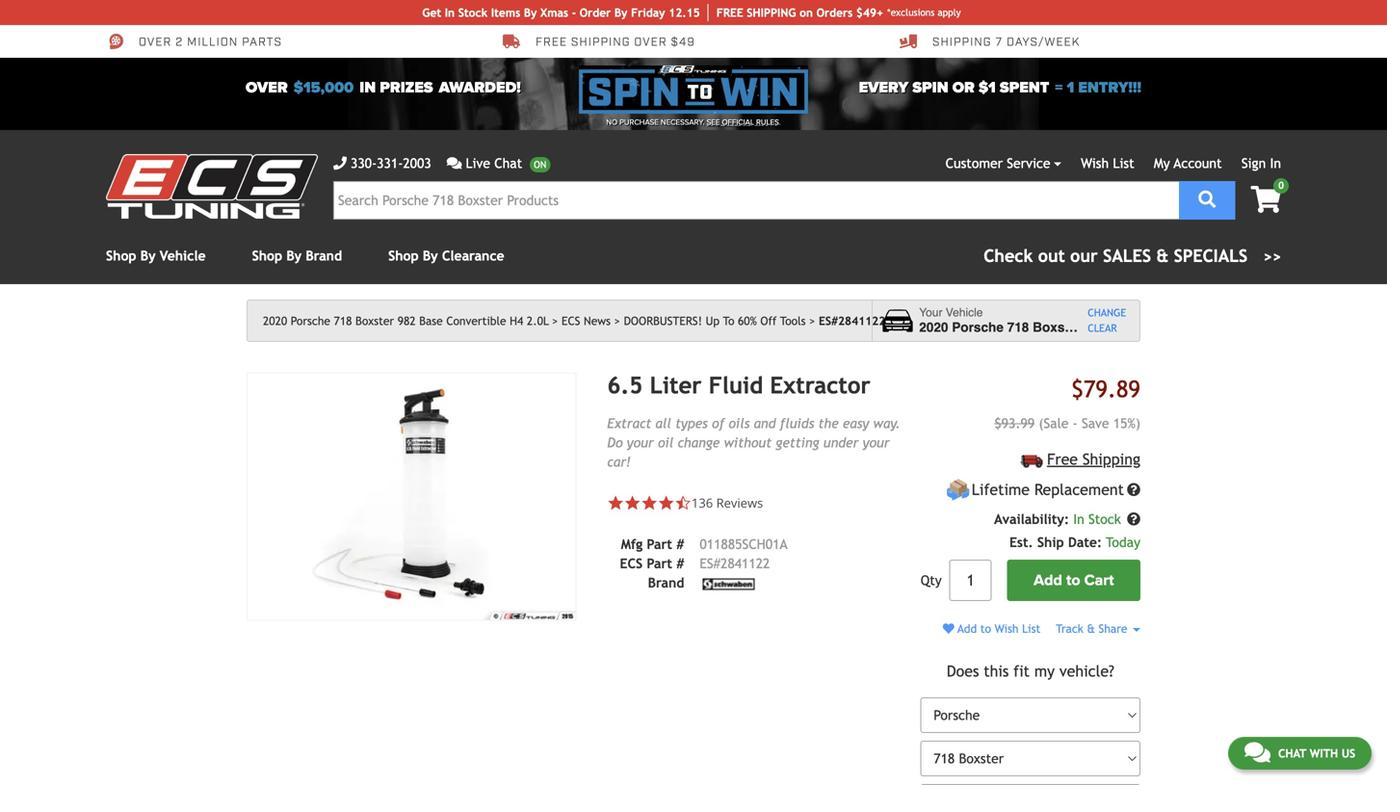 Task type: locate. For each thing, give the bounding box(es) containing it.
does
[[947, 662, 979, 680]]

1 vertical spatial brand
[[648, 575, 684, 590]]

brand up porsche
[[306, 248, 342, 264]]

to inside button
[[1066, 571, 1081, 590]]

2.0l
[[527, 314, 549, 328]]

brand inside es# 2841122 brand
[[648, 575, 684, 590]]

0 vertical spatial part
[[647, 537, 672, 552]]

2 part from the top
[[647, 556, 672, 571]]

0 vertical spatial in
[[445, 6, 455, 19]]

free right free shipping image
[[1047, 450, 1078, 468]]

phone image
[[333, 157, 347, 170]]

1 horizontal spatial ecs
[[620, 556, 643, 571]]

*exclusions apply link
[[887, 5, 961, 20]]

star image
[[641, 495, 658, 511]]

base
[[419, 314, 443, 328]]

0 vertical spatial brand
[[306, 248, 342, 264]]

0 vertical spatial #
[[676, 537, 684, 552]]

wish list link
[[1081, 156, 1135, 171]]

add
[[1034, 571, 1062, 590], [958, 622, 977, 636]]

fluids
[[780, 416, 814, 431]]

shipping 7 days/week link
[[900, 33, 1080, 50]]

1 vertical spatial list
[[1022, 622, 1041, 636]]

1 vertical spatial in
[[1270, 156, 1281, 171]]

0 vertical spatial to
[[1066, 571, 1081, 590]]

1 vertical spatial over
[[246, 79, 288, 97]]

entry!!!
[[1078, 79, 1142, 97]]

shop by vehicle link
[[106, 248, 206, 264]]

ecs
[[562, 314, 580, 328], [620, 556, 643, 571]]

add right heart image
[[958, 622, 977, 636]]

0 vertical spatial shipping
[[933, 34, 992, 50]]

1 horizontal spatial brand
[[648, 575, 684, 590]]

1 horizontal spatial comments image
[[1245, 741, 1271, 764]]

by left clearance
[[423, 248, 438, 264]]

3 star image from the left
[[658, 495, 675, 511]]

wish right service
[[1081, 156, 1109, 171]]

1 vertical spatial chat
[[1278, 747, 1306, 760]]

comments image inside live chat 'link'
[[447, 157, 462, 170]]

#
[[676, 537, 684, 552], [676, 556, 684, 571]]

order
[[580, 6, 611, 19]]

vehicle down ecs tuning image
[[160, 248, 206, 264]]

1 horizontal spatial in
[[1073, 512, 1085, 527]]

0 horizontal spatial chat
[[494, 156, 522, 171]]

0 vertical spatial over
[[139, 34, 172, 50]]

by for shop by vehicle
[[140, 248, 156, 264]]

your
[[627, 435, 654, 450], [863, 435, 890, 450]]

0 vertical spatial ecs
[[562, 314, 580, 328]]

by for shop by clearance
[[423, 248, 438, 264]]

cart
[[1084, 571, 1114, 590]]

shipping down "apply"
[[933, 34, 992, 50]]

1 vertical spatial #
[[676, 556, 684, 571]]

shop for shop by clearance
[[388, 248, 419, 264]]

to for cart
[[1066, 571, 1081, 590]]

part down the mfg part #
[[647, 556, 672, 571]]

330-331-2003
[[351, 156, 431, 171]]

0 vertical spatial list
[[1113, 156, 1135, 171]]

1 horizontal spatial vehicle
[[946, 306, 983, 320]]

1 horizontal spatial your
[[863, 435, 890, 450]]

1 shop from the left
[[106, 248, 136, 264]]

all
[[656, 416, 671, 431]]

wish
[[1081, 156, 1109, 171], [995, 622, 1019, 636]]

0 horizontal spatial add
[[958, 622, 977, 636]]

$1
[[979, 79, 996, 97]]

1 part from the top
[[647, 537, 672, 552]]

add down ship
[[1034, 571, 1062, 590]]

1 horizontal spatial over
[[246, 79, 288, 97]]

# up es# 2841122 brand
[[676, 537, 684, 552]]

330-
[[351, 156, 377, 171]]

60%
[[738, 314, 757, 328]]

change
[[1088, 307, 1126, 319]]

0 vertical spatial comments image
[[447, 157, 462, 170]]

does this fit my vehicle?
[[947, 662, 1115, 680]]

this
[[984, 662, 1009, 680]]

0 vertical spatial -
[[572, 6, 576, 19]]

chat inside chat with us link
[[1278, 747, 1306, 760]]

1 horizontal spatial free
[[1047, 450, 1078, 468]]

sign
[[1242, 156, 1266, 171]]

0 horizontal spatial stock
[[458, 6, 488, 19]]

comments image for live
[[447, 157, 462, 170]]

star image left star icon
[[607, 495, 624, 511]]

part right mfg
[[647, 537, 672, 552]]

2 horizontal spatial in
[[1270, 156, 1281, 171]]

to right heart image
[[981, 622, 991, 636]]

0 horizontal spatial vehicle
[[160, 248, 206, 264]]

3 shop from the left
[[388, 248, 419, 264]]

see
[[707, 118, 720, 127]]

free
[[716, 6, 743, 19]]

vehicle right your
[[946, 306, 983, 320]]

0 horizontal spatial brand
[[306, 248, 342, 264]]

1 horizontal spatial &
[[1157, 246, 1169, 266]]

-
[[572, 6, 576, 19], [1073, 416, 1078, 431]]

comments image left live
[[447, 157, 462, 170]]

mfg part #
[[621, 537, 684, 552]]

0 horizontal spatial free
[[536, 34, 567, 50]]

over down the 'parts'
[[246, 79, 288, 97]]

1 horizontal spatial list
[[1113, 156, 1135, 171]]

& right sales
[[1157, 246, 1169, 266]]

0 vertical spatial stock
[[458, 6, 488, 19]]

1 vertical spatial ecs
[[620, 556, 643, 571]]

0 horizontal spatial wish
[[995, 622, 1019, 636]]

comments image left chat with us
[[1245, 741, 1271, 764]]

1 vertical spatial part
[[647, 556, 672, 571]]

es#2841122
[[819, 314, 886, 328]]

stock left question circle image
[[1089, 512, 1121, 527]]

in right sign
[[1270, 156, 1281, 171]]

my
[[1035, 662, 1055, 680]]

free shipping image
[[1021, 454, 1043, 468]]

sales
[[1103, 246, 1151, 266]]

2 horizontal spatial shop
[[388, 248, 419, 264]]

0 horizontal spatial &
[[1087, 622, 1095, 636]]

shipping up question circle icon
[[1083, 450, 1141, 468]]

ping
[[771, 6, 796, 19]]

2841122
[[721, 556, 770, 571]]

& right the track
[[1087, 622, 1095, 636]]

1 your from the left
[[627, 435, 654, 450]]

over left 2
[[139, 34, 172, 50]]

liter
[[650, 372, 702, 399]]

shipping
[[571, 34, 631, 50]]

change link
[[1088, 305, 1126, 321]]

1 horizontal spatial -
[[1073, 416, 1078, 431]]

star image left 136
[[658, 495, 675, 511]]

0 vertical spatial add
[[1034, 571, 1062, 590]]

way.
[[873, 416, 901, 431]]

ecs left news
[[562, 314, 580, 328]]

in for get
[[445, 6, 455, 19]]

share
[[1099, 622, 1128, 636]]

shop for shop by vehicle
[[106, 248, 136, 264]]

1 vertical spatial &
[[1087, 622, 1095, 636]]

None text field
[[950, 560, 992, 601]]

over for over 2 million parts
[[139, 34, 172, 50]]

to for wish
[[981, 622, 991, 636]]

oil
[[658, 435, 674, 450]]

brand down the mfg part #
[[648, 575, 684, 590]]

&
[[1157, 246, 1169, 266], [1087, 622, 1095, 636]]

shop
[[106, 248, 136, 264], [252, 248, 282, 264], [388, 248, 419, 264]]

my
[[1154, 156, 1170, 171]]

by
[[524, 6, 537, 19], [615, 6, 628, 19], [140, 248, 156, 264], [286, 248, 302, 264], [423, 248, 438, 264]]

change
[[678, 435, 720, 450]]

0 vertical spatial free
[[536, 34, 567, 50]]

2020 porsche 718 boxster 982 base convertible h4 2.0l
[[263, 314, 549, 328]]

list
[[1113, 156, 1135, 171], [1022, 622, 1041, 636]]

chat left with
[[1278, 747, 1306, 760]]

star image
[[607, 495, 624, 511], [624, 495, 641, 511], [658, 495, 675, 511]]

to left cart
[[1066, 571, 1081, 590]]

comments image
[[447, 157, 462, 170], [1245, 741, 1271, 764]]

2 # from the top
[[676, 556, 684, 571]]

comments image for chat
[[1245, 741, 1271, 764]]

es#
[[700, 556, 721, 571]]

vehicle?
[[1060, 662, 1115, 680]]

2 vertical spatial in
[[1073, 512, 1085, 527]]

1 horizontal spatial shipping
[[1083, 450, 1141, 468]]

your down extract
[[627, 435, 654, 450]]

1 horizontal spatial to
[[1066, 571, 1081, 590]]

chat right live
[[494, 156, 522, 171]]

half star image
[[675, 495, 692, 511]]

0 horizontal spatial to
[[981, 622, 991, 636]]

list left my on the right of the page
[[1113, 156, 1135, 171]]

est.
[[1010, 535, 1033, 550]]

1 vertical spatial comments image
[[1245, 741, 1271, 764]]

to
[[1066, 571, 1081, 590], [981, 622, 991, 636]]

0 horizontal spatial comments image
[[447, 157, 462, 170]]

0 horizontal spatial shop
[[106, 248, 136, 264]]

by for shop by brand
[[286, 248, 302, 264]]

ecs inside 011885sch01a ecs part #
[[620, 556, 643, 571]]

2 shop from the left
[[252, 248, 282, 264]]

under
[[823, 435, 859, 450]]

part inside 011885sch01a ecs part #
[[647, 556, 672, 571]]

shop by clearance link
[[388, 248, 504, 264]]

question circle image
[[1127, 513, 1141, 526]]

rules
[[756, 118, 779, 127]]

h4
[[510, 314, 523, 328]]

1 vertical spatial stock
[[1089, 512, 1121, 527]]

wish up this
[[995, 622, 1019, 636]]

list left the track
[[1022, 622, 1041, 636]]

- left 'save'
[[1073, 416, 1078, 431]]

& for sales
[[1157, 246, 1169, 266]]

0 horizontal spatial in
[[445, 6, 455, 19]]

1 horizontal spatial stock
[[1089, 512, 1121, 527]]

0 horizontal spatial over
[[139, 34, 172, 50]]

by down ecs tuning image
[[140, 248, 156, 264]]

1 vertical spatial shipping
[[1083, 450, 1141, 468]]

xmas
[[540, 6, 569, 19]]

1 vertical spatial add
[[958, 622, 977, 636]]

1 vertical spatial free
[[1047, 450, 1078, 468]]

over
[[139, 34, 172, 50], [246, 79, 288, 97]]

1 horizontal spatial add
[[1034, 571, 1062, 590]]

0 vertical spatial &
[[1157, 246, 1169, 266]]

ecs down mfg
[[620, 556, 643, 571]]

every spin or $1 spent = 1 entry!!!
[[859, 79, 1142, 97]]

every
[[859, 79, 909, 97]]

star image up mfg
[[624, 495, 641, 511]]

stock left 'items'
[[458, 6, 488, 19]]

lifetime
[[972, 481, 1030, 499]]

free
[[536, 34, 567, 50], [1047, 450, 1078, 468]]

add inside button
[[1034, 571, 1062, 590]]

331-
[[377, 156, 403, 171]]

customer
[[946, 156, 1003, 171]]

1 horizontal spatial wish
[[1081, 156, 1109, 171]]

0 horizontal spatial your
[[627, 435, 654, 450]]

1 horizontal spatial shop
[[252, 248, 282, 264]]

free for free shipping
[[1047, 450, 1078, 468]]

*exclusions
[[887, 7, 935, 18]]

by up porsche
[[286, 248, 302, 264]]

ecs news
[[562, 314, 611, 328]]

in up est. ship date: today
[[1073, 512, 1085, 527]]

my account link
[[1154, 156, 1222, 171]]

0 horizontal spatial list
[[1022, 622, 1041, 636]]

0 vertical spatial chat
[[494, 156, 522, 171]]

extractor
[[770, 372, 871, 399]]

# left es#
[[676, 556, 684, 571]]

comments image inside chat with us link
[[1245, 741, 1271, 764]]

over for over $15,000 in prizes
[[246, 79, 288, 97]]

your down way.
[[863, 435, 890, 450]]

date:
[[1068, 535, 1102, 550]]

- right xmas
[[572, 6, 576, 19]]

1 horizontal spatial chat
[[1278, 747, 1306, 760]]

apply
[[938, 7, 961, 18]]

necessary.
[[661, 118, 705, 127]]

in right "get" on the top left
[[445, 6, 455, 19]]

0 horizontal spatial shipping
[[933, 34, 992, 50]]

free down xmas
[[536, 34, 567, 50]]

doorbusters! up to 60% off tools es#2841122
[[624, 314, 886, 328]]

today
[[1106, 535, 1141, 550]]

up
[[706, 314, 720, 328]]

your vehicle
[[919, 306, 983, 320]]

prizes
[[380, 79, 433, 97]]

1 vertical spatial to
[[981, 622, 991, 636]]

chat with us
[[1278, 747, 1356, 760]]

qty
[[921, 573, 942, 588]]



Task type: describe. For each thing, give the bounding box(es) containing it.
sign in
[[1242, 156, 1281, 171]]

chat inside live chat 'link'
[[494, 156, 522, 171]]

15%)
[[1113, 416, 1141, 431]]

service
[[1007, 156, 1051, 171]]

sales & specials link
[[984, 243, 1281, 269]]

spent
[[1000, 79, 1049, 97]]

shop by brand
[[252, 248, 342, 264]]

1 vertical spatial vehicle
[[946, 306, 983, 320]]

parts
[[242, 34, 282, 50]]

ecs news link
[[562, 314, 620, 328]]

do
[[607, 435, 623, 450]]

without
[[724, 435, 772, 450]]

track
[[1056, 622, 1084, 636]]

shop by vehicle
[[106, 248, 206, 264]]

stock for availability:
[[1089, 512, 1121, 527]]

in for availability:
[[1073, 512, 1085, 527]]

tools
[[780, 314, 806, 328]]

get
[[422, 6, 441, 19]]

free ship ping on orders $49+ *exclusions apply
[[716, 6, 961, 19]]

es#2841122 - 011885sch01a - 6.5 liter fluid extractor - extract all types of oils and fluids the easy way. do your oil change without getting under your car! - schwaben - audi bmw volkswagen mercedes benz mini porsche image
[[247, 373, 577, 621]]

spin
[[913, 79, 949, 97]]

ecs tuning image
[[106, 154, 318, 219]]

ecs tuning 'spin to win' contest logo image
[[579, 66, 808, 114]]

0 vertical spatial wish
[[1081, 156, 1109, 171]]

0 horizontal spatial -
[[572, 6, 576, 19]]

car!
[[607, 454, 631, 470]]

sign in link
[[1242, 156, 1281, 171]]

replacement
[[1035, 481, 1124, 499]]

982
[[398, 314, 416, 328]]

official
[[722, 118, 754, 127]]

es# 2841122 brand
[[648, 556, 770, 590]]

add to cart button
[[1007, 560, 1141, 601]]

by left xmas
[[524, 6, 537, 19]]

stock for get
[[458, 6, 488, 19]]

no purchase necessary. see official rules .
[[606, 118, 781, 127]]

no
[[606, 118, 618, 127]]

see official rules link
[[707, 117, 779, 128]]

& for track
[[1087, 622, 1095, 636]]

in for sign
[[1270, 156, 1281, 171]]

1 vertical spatial wish
[[995, 622, 1019, 636]]

2020
[[263, 314, 287, 328]]

extract all types of oils and fluids the easy way. do your oil change without getting under your car!
[[607, 416, 901, 470]]

orders
[[817, 6, 853, 19]]

shop by brand link
[[252, 248, 342, 264]]

Search text field
[[333, 181, 1179, 220]]

change clear
[[1088, 307, 1126, 334]]

free shipping
[[1047, 450, 1141, 468]]

0 vertical spatial vehicle
[[160, 248, 206, 264]]

ship
[[1037, 535, 1064, 550]]

add for add to cart
[[1034, 571, 1062, 590]]

2020 porsche 718 boxster 982 base convertible h4 2.0l link
[[263, 314, 558, 328]]

2 your from the left
[[863, 435, 890, 450]]

0 horizontal spatial ecs
[[562, 314, 580, 328]]

convertible
[[446, 314, 506, 328]]

136 reviews
[[692, 494, 763, 511]]

136 reviews link
[[692, 494, 763, 511]]

us
[[1342, 747, 1356, 760]]

$15,000
[[294, 79, 354, 97]]

$49+
[[856, 6, 883, 19]]

.
[[779, 118, 781, 127]]

clear link
[[1088, 321, 1126, 336]]

getting
[[776, 435, 819, 450]]

2 star image from the left
[[624, 495, 641, 511]]

136
[[692, 494, 713, 511]]

by right order at the top
[[615, 6, 628, 19]]

lifetime replacement
[[972, 481, 1124, 499]]

shop for shop by brand
[[252, 248, 282, 264]]

get in stock items by xmas - order by friday 12.15
[[422, 6, 700, 19]]

over
[[634, 34, 667, 50]]

schwaben image
[[700, 578, 758, 590]]

friday
[[631, 6, 665, 19]]

save
[[1082, 416, 1109, 431]]

shopping cart image
[[1251, 186, 1281, 213]]

news
[[584, 314, 611, 328]]

1 star image from the left
[[607, 495, 624, 511]]

0
[[1278, 180, 1284, 191]]

availability: in stock
[[994, 512, 1125, 527]]

doorbusters!
[[624, 314, 702, 328]]

days/week
[[1007, 34, 1080, 50]]

off
[[760, 314, 777, 328]]

2003
[[403, 156, 431, 171]]

1 # from the top
[[676, 537, 684, 552]]

heart image
[[943, 623, 955, 635]]

this product is lifetime replacement eligible image
[[946, 478, 970, 502]]

the
[[818, 416, 839, 431]]

chat with us link
[[1228, 737, 1372, 770]]

free shipping over $49
[[536, 34, 695, 50]]

est. ship date: today
[[1010, 535, 1141, 550]]

free for free shipping over $49
[[536, 34, 567, 50]]

shop by clearance
[[388, 248, 504, 264]]

in
[[360, 79, 376, 97]]

with
[[1310, 747, 1338, 760]]

customer service
[[946, 156, 1051, 171]]

fit
[[1014, 662, 1030, 680]]

011885sch01a ecs part #
[[620, 537, 788, 571]]

free shipping over $49 link
[[503, 33, 695, 50]]

search image
[[1199, 191, 1216, 208]]

sales & specials
[[1103, 246, 1248, 266]]

oils
[[729, 416, 750, 431]]

brand for es# 2841122 brand
[[648, 575, 684, 590]]

6.5 liter fluid extractor
[[607, 372, 871, 399]]

# inside 011885sch01a ecs part #
[[676, 556, 684, 571]]

question circle image
[[1127, 483, 1141, 497]]

brand for shop by brand
[[306, 248, 342, 264]]

1 vertical spatial -
[[1073, 416, 1078, 431]]

boxster
[[356, 314, 394, 328]]

add for add to wish list
[[958, 622, 977, 636]]



Task type: vqa. For each thing, say whether or not it's contained in the screenshot.
the "Add" to the left
yes



